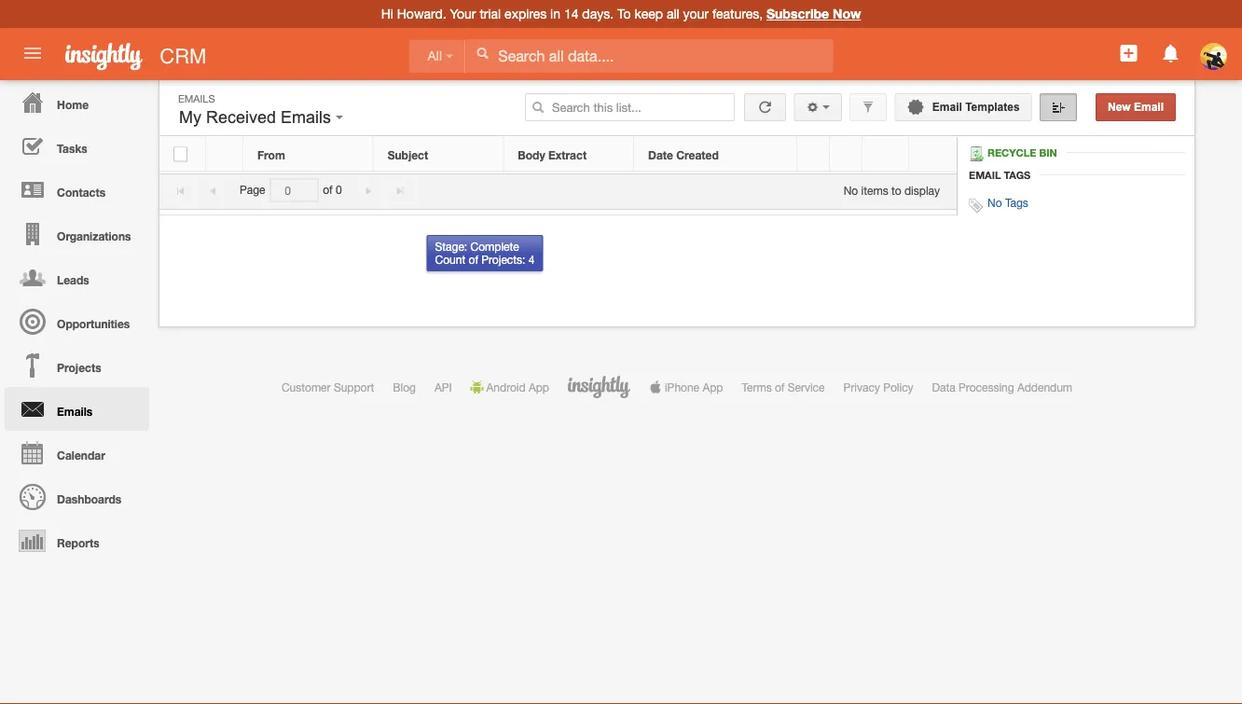 Task type: vqa. For each thing, say whether or not it's contained in the screenshot.
fifth Brown from the top
no



Task type: describe. For each thing, give the bounding box(es) containing it.
new email
[[1109, 101, 1165, 113]]

contacts link
[[5, 168, 149, 212]]

no items to display
[[844, 184, 941, 197]]

recycle bin link
[[970, 147, 1067, 161]]

howard.
[[397, 6, 447, 21]]

received
[[206, 108, 276, 127]]

terms of service
[[742, 381, 825, 394]]

home link
[[5, 80, 149, 124]]

2 horizontal spatial of
[[775, 381, 785, 394]]

emails link
[[5, 387, 149, 431]]

bin
[[1040, 147, 1058, 159]]

email templates
[[930, 101, 1021, 113]]

page
[[240, 184, 266, 197]]

subscribe now link
[[767, 6, 862, 21]]

dashboards
[[57, 493, 121, 506]]

tasks
[[57, 142, 87, 155]]

customer
[[282, 381, 331, 394]]

crm
[[160, 44, 207, 68]]

email tags
[[970, 169, 1031, 181]]

tasks link
[[5, 124, 149, 168]]

features,
[[713, 6, 763, 21]]

Search this list... text field
[[525, 93, 735, 121]]

days.
[[583, 6, 614, 21]]

emails inside button
[[281, 108, 331, 127]]

tags
[[1005, 169, 1031, 181]]

refresh list image
[[757, 101, 775, 113]]

android app
[[487, 381, 550, 394]]

projects
[[57, 361, 101, 374]]

policy
[[884, 381, 914, 394]]

items
[[862, 184, 889, 197]]

hi
[[381, 6, 394, 21]]

show list view filters image
[[862, 101, 875, 114]]

no tags
[[988, 196, 1029, 209]]

calendar
[[57, 449, 105, 462]]

dashboards link
[[5, 475, 149, 519]]

email for templates
[[933, 101, 963, 113]]

my received emails button
[[175, 104, 348, 132]]

privacy policy
[[844, 381, 914, 394]]

app for iphone app
[[703, 381, 724, 394]]

0 vertical spatial of
[[323, 184, 333, 197]]

0
[[336, 184, 342, 197]]

all link
[[409, 40, 466, 73]]

4
[[529, 253, 535, 266]]

opportunities link
[[5, 300, 149, 343]]

email templates link
[[895, 93, 1033, 121]]

display
[[905, 184, 941, 197]]

to
[[618, 6, 631, 21]]

complete
[[471, 240, 520, 253]]

search image
[[532, 101, 545, 114]]

reports
[[57, 537, 99, 550]]

service
[[788, 381, 825, 394]]

opportunities
[[57, 317, 130, 330]]

recycle bin
[[988, 147, 1058, 159]]

blog
[[393, 381, 416, 394]]

iphone app
[[665, 381, 724, 394]]

your
[[684, 6, 709, 21]]

organizations link
[[5, 212, 149, 256]]

privacy policy link
[[844, 381, 914, 394]]

contacts
[[57, 186, 106, 199]]

android app link
[[471, 381, 550, 394]]

terms of service link
[[742, 381, 825, 394]]

data processing addendum
[[933, 381, 1073, 394]]

all
[[667, 6, 680, 21]]

stage:
[[435, 240, 468, 253]]

processing
[[959, 381, 1015, 394]]

api link
[[435, 381, 452, 394]]

blog link
[[393, 381, 416, 394]]

show sidebar image
[[1053, 101, 1066, 114]]

all
[[428, 49, 442, 63]]

my received emails
[[179, 108, 336, 127]]

date
[[649, 148, 674, 161]]

organizations
[[57, 230, 131, 243]]

now
[[833, 6, 862, 21]]

of 0
[[323, 184, 342, 197]]

leads link
[[5, 256, 149, 300]]

14
[[564, 6, 579, 21]]

new email link
[[1096, 93, 1177, 121]]

stage: complete count of projects: 4
[[435, 240, 535, 266]]



Task type: locate. For each thing, give the bounding box(es) containing it.
email right new
[[1135, 101, 1165, 113]]

subscribe
[[767, 6, 830, 21]]

recycle
[[988, 147, 1037, 159]]

app
[[529, 381, 550, 394], [703, 381, 724, 394]]

leads
[[57, 273, 89, 286]]

keep
[[635, 6, 663, 21]]

subject
[[388, 148, 429, 161]]

2 app from the left
[[703, 381, 724, 394]]

your
[[450, 6, 476, 21]]

1 horizontal spatial app
[[703, 381, 724, 394]]

1 app from the left
[[529, 381, 550, 394]]

no for no tags
[[988, 196, 1003, 209]]

android
[[487, 381, 526, 394]]

hi howard. your trial expires in 14 days. to keep all your features, subscribe now
[[381, 6, 862, 21]]

api
[[435, 381, 452, 394]]

1 vertical spatial emails
[[281, 108, 331, 127]]

row
[[160, 137, 957, 172]]

0 horizontal spatial app
[[529, 381, 550, 394]]

new
[[1109, 101, 1132, 113]]

no for no items to display
[[844, 184, 859, 197]]

0 horizontal spatial no
[[844, 184, 859, 197]]

email for tags
[[970, 169, 1002, 181]]

navigation
[[0, 80, 149, 563]]

of left 0
[[323, 184, 333, 197]]

count
[[435, 253, 466, 266]]

in
[[551, 6, 561, 21]]

from
[[258, 148, 285, 161]]

customer support
[[282, 381, 374, 394]]

my
[[179, 108, 202, 127]]

support
[[334, 381, 374, 394]]

created
[[677, 148, 719, 161]]

2 vertical spatial of
[[775, 381, 785, 394]]

projects link
[[5, 343, 149, 387]]

calendar link
[[5, 431, 149, 475]]

of right 'terms'
[[775, 381, 785, 394]]

1 horizontal spatial no
[[988, 196, 1003, 209]]

1 horizontal spatial email
[[970, 169, 1002, 181]]

extract
[[549, 148, 587, 161]]

0 vertical spatial emails
[[178, 92, 215, 105]]

of
[[323, 184, 333, 197], [469, 253, 479, 266], [775, 381, 785, 394]]

no
[[844, 184, 859, 197], [988, 196, 1003, 209]]

row containing from
[[160, 137, 957, 172]]

home
[[57, 98, 89, 111]]

1 horizontal spatial emails
[[178, 92, 215, 105]]

iphone
[[665, 381, 700, 394]]

notifications image
[[1161, 42, 1183, 64]]

privacy
[[844, 381, 881, 394]]

1 vertical spatial of
[[469, 253, 479, 266]]

navigation containing home
[[0, 80, 149, 563]]

trial
[[480, 6, 501, 21]]

date created
[[649, 148, 719, 161]]

no tags link
[[988, 196, 1029, 209]]

0 horizontal spatial email
[[933, 101, 963, 113]]

emails up from
[[281, 108, 331, 127]]

emails
[[178, 92, 215, 105], [281, 108, 331, 127], [57, 405, 93, 418]]

2 horizontal spatial emails
[[281, 108, 331, 127]]

body extract
[[518, 148, 587, 161]]

2 vertical spatial emails
[[57, 405, 93, 418]]

projects:
[[482, 253, 526, 266]]

emails inside navigation
[[57, 405, 93, 418]]

data processing addendum link
[[933, 381, 1073, 394]]

Search all data.... text field
[[466, 39, 834, 73]]

1 horizontal spatial of
[[469, 253, 479, 266]]

cog image
[[807, 101, 820, 114]]

app right android
[[529, 381, 550, 394]]

None checkbox
[[174, 147, 188, 162]]

email left tags
[[970, 169, 1002, 181]]

templates
[[966, 101, 1021, 113]]

2 horizontal spatial email
[[1135, 101, 1165, 113]]

email left templates
[[933, 101, 963, 113]]

data
[[933, 381, 956, 394]]

0 horizontal spatial emails
[[57, 405, 93, 418]]

reports link
[[5, 519, 149, 563]]

app right iphone
[[703, 381, 724, 394]]

of inside stage: complete count of projects: 4
[[469, 253, 479, 266]]

emails up my
[[178, 92, 215, 105]]

iphone app link
[[649, 381, 724, 394]]

to
[[892, 184, 902, 197]]

no left items
[[844, 184, 859, 197]]

of right count
[[469, 253, 479, 266]]

app for android app
[[529, 381, 550, 394]]

white image
[[476, 47, 489, 60]]

expires
[[505, 6, 547, 21]]

body
[[518, 148, 546, 161]]

emails up "calendar" link
[[57, 405, 93, 418]]

addendum
[[1018, 381, 1073, 394]]

0 horizontal spatial of
[[323, 184, 333, 197]]

terms
[[742, 381, 772, 394]]

no left "tags"
[[988, 196, 1003, 209]]

customer support link
[[282, 381, 374, 394]]



